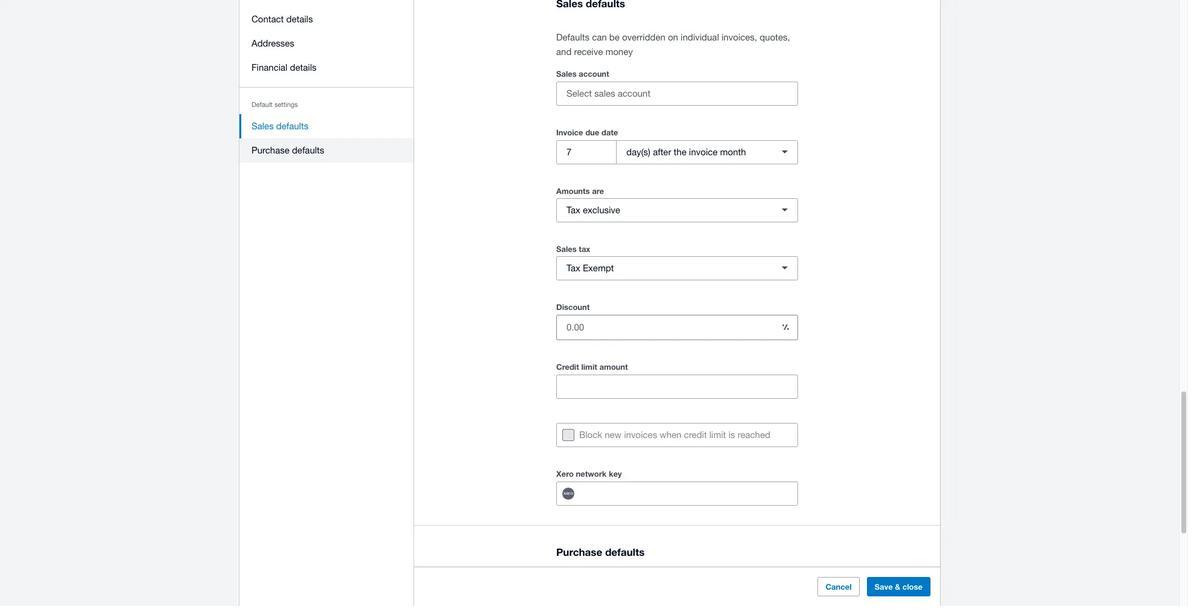 Task type: locate. For each thing, give the bounding box(es) containing it.
sales left tax
[[556, 244, 577, 254]]

1 horizontal spatial limit
[[709, 430, 726, 440]]

1 horizontal spatial purchase
[[556, 546, 602, 559]]

network
[[576, 469, 607, 479]]

1 vertical spatial defaults
[[292, 145, 324, 155]]

defaults for sales defaults link on the left of the page
[[276, 121, 308, 131]]

0 horizontal spatial limit
[[581, 362, 597, 372]]

0 vertical spatial details
[[286, 14, 313, 24]]

financial details link
[[239, 56, 414, 80]]

Xero network key field
[[585, 482, 798, 505]]

2 vertical spatial sales
[[556, 244, 577, 254]]

1 vertical spatial details
[[290, 62, 317, 73]]

invoice
[[689, 147, 718, 157]]

can
[[592, 32, 607, 42]]

addresses
[[252, 38, 294, 48]]

details right contact
[[286, 14, 313, 24]]

0 vertical spatial defaults
[[276, 121, 308, 131]]

limit right credit
[[581, 362, 597, 372]]

when
[[660, 430, 682, 440]]

quotes,
[[760, 32, 790, 42]]

limit left is
[[709, 430, 726, 440]]

purchase defaults
[[252, 145, 324, 155], [556, 546, 645, 559]]

defaults inside sales defaults link
[[276, 121, 308, 131]]

xero
[[556, 469, 574, 479]]

sales defaults
[[252, 121, 308, 131]]

sales down and
[[556, 69, 577, 79]]

0 vertical spatial limit
[[581, 362, 597, 372]]

block new invoices when credit limit is reached
[[579, 430, 770, 440]]

credit
[[684, 430, 707, 440]]

day(s) after the invoice month
[[626, 147, 746, 157]]

contact details
[[252, 14, 313, 24]]

sales for sales defaults
[[252, 121, 274, 131]]

limit
[[581, 362, 597, 372], [709, 430, 726, 440]]

tax down amounts
[[567, 205, 580, 215]]

credit limit amount
[[556, 362, 628, 372]]

the
[[674, 147, 687, 157]]

save & close button
[[867, 577, 931, 597]]

tax
[[567, 205, 580, 215], [567, 263, 580, 274]]

defaults for purchase defaults link on the top left of the page
[[292, 145, 324, 155]]

default settings
[[252, 101, 298, 108]]

1 tax from the top
[[567, 205, 580, 215]]

sales down default
[[252, 121, 274, 131]]

1 vertical spatial purchase
[[556, 546, 602, 559]]

1 vertical spatial sales
[[252, 121, 274, 131]]

menu
[[239, 0, 414, 170]]

details
[[286, 14, 313, 24], [290, 62, 317, 73]]

sales
[[556, 69, 577, 79], [252, 121, 274, 131], [556, 244, 577, 254]]

0 vertical spatial sales
[[556, 69, 577, 79]]

details for contact details
[[286, 14, 313, 24]]

sales tax
[[556, 244, 590, 254]]

details down addresses link
[[290, 62, 317, 73]]

addresses link
[[239, 31, 414, 56]]

0 vertical spatial tax
[[567, 205, 580, 215]]

exempt
[[583, 263, 614, 274]]

purchase
[[252, 145, 289, 155], [556, 546, 602, 559]]

2 tax from the top
[[567, 263, 580, 274]]

account
[[579, 69, 609, 79]]

0 vertical spatial purchase defaults
[[252, 145, 324, 155]]

key
[[609, 469, 622, 479]]

tax down sales tax
[[567, 263, 580, 274]]

1 vertical spatial limit
[[709, 430, 726, 440]]

defaults
[[276, 121, 308, 131], [292, 145, 324, 155], [605, 546, 645, 559]]

be
[[609, 32, 620, 42]]

Credit limit amount number field
[[557, 375, 798, 398]]

sales for sales account
[[556, 69, 577, 79]]

defaults
[[556, 32, 590, 42]]

on
[[668, 32, 678, 42]]

tax exclusive button
[[556, 198, 798, 222]]

invoices,
[[722, 32, 757, 42]]

None number field
[[557, 141, 616, 164]]

purchase inside 'menu'
[[252, 145, 289, 155]]

block
[[579, 430, 602, 440]]

sales inside 'menu'
[[252, 121, 274, 131]]

1 horizontal spatial purchase defaults
[[556, 546, 645, 559]]

0 horizontal spatial purchase
[[252, 145, 289, 155]]

xero network key
[[556, 469, 622, 479]]

defaults inside purchase defaults link
[[292, 145, 324, 155]]

amount
[[599, 362, 628, 372]]

0 horizontal spatial purchase defaults
[[252, 145, 324, 155]]

amounts
[[556, 186, 590, 196]]

1 vertical spatial tax
[[567, 263, 580, 274]]

0 vertical spatial purchase
[[252, 145, 289, 155]]

new
[[605, 430, 622, 440]]

exclusive
[[583, 205, 620, 215]]



Task type: vqa. For each thing, say whether or not it's contained in the screenshot.
the leftmost svg icon
no



Task type: describe. For each thing, give the bounding box(es) containing it.
tax for tax exclusive
[[567, 205, 580, 215]]

cancel button
[[818, 577, 860, 597]]

contact
[[252, 14, 284, 24]]

menu containing contact details
[[239, 0, 414, 170]]

none number field inside invoice due date group
[[557, 141, 616, 164]]

sales account
[[556, 69, 609, 79]]

tax for tax exempt
[[567, 263, 580, 274]]

amounts are
[[556, 186, 604, 196]]

receive
[[574, 46, 603, 57]]

and
[[556, 46, 572, 57]]

tax exempt
[[567, 263, 614, 274]]

due
[[585, 128, 599, 137]]

close
[[903, 582, 923, 592]]

1 vertical spatial purchase defaults
[[556, 546, 645, 559]]

2 vertical spatial defaults
[[605, 546, 645, 559]]

after
[[653, 147, 671, 157]]

cancel
[[826, 582, 852, 592]]

tax
[[579, 244, 590, 254]]

purchase defaults link
[[239, 138, 414, 163]]

invoice
[[556, 128, 583, 137]]

defaults can be overridden on individual invoices, quotes, and receive money
[[556, 32, 790, 57]]

contact details link
[[239, 7, 414, 31]]

reached
[[738, 430, 770, 440]]

Discount number field
[[557, 316, 773, 339]]

are
[[592, 186, 604, 196]]

day(s)
[[626, 147, 650, 157]]

financial details
[[252, 62, 317, 73]]

overridden
[[622, 32, 665, 42]]

individual
[[681, 32, 719, 42]]

invoices
[[624, 430, 657, 440]]

money
[[605, 46, 633, 57]]

details for financial details
[[290, 62, 317, 73]]

sales for sales tax
[[556, 244, 577, 254]]

credit
[[556, 362, 579, 372]]

sales defaults link
[[239, 114, 414, 138]]

&
[[895, 582, 900, 592]]

month
[[720, 147, 746, 157]]

settings
[[274, 101, 298, 108]]

save & close
[[875, 582, 923, 592]]

financial
[[252, 62, 287, 73]]

day(s) after the invoice month button
[[616, 140, 798, 164]]

invoice due date group
[[556, 140, 798, 164]]

is
[[729, 430, 735, 440]]

tax exclusive
[[567, 205, 620, 215]]

date
[[602, 128, 618, 137]]

invoice due date
[[556, 128, 618, 137]]

save
[[875, 582, 893, 592]]

discount
[[556, 302, 590, 312]]

Sales account field
[[557, 82, 798, 105]]

tax exempt button
[[556, 256, 798, 280]]

default
[[252, 101, 273, 108]]



